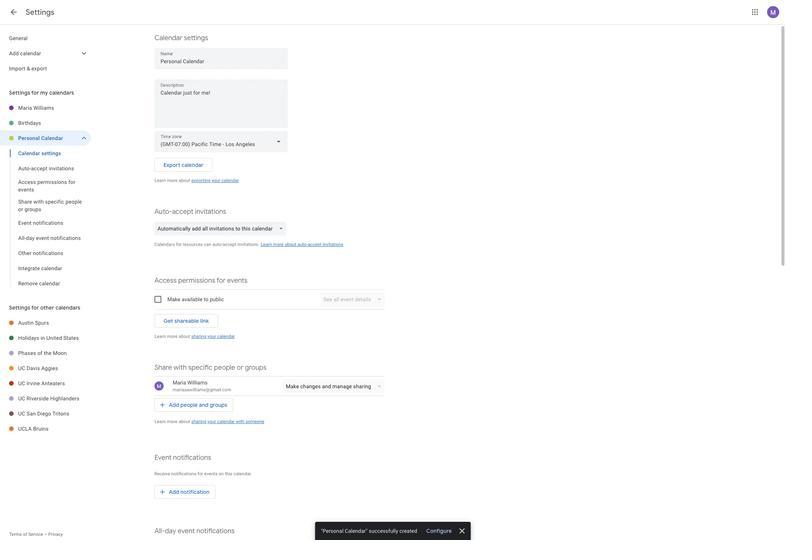 Task type: describe. For each thing, give the bounding box(es) containing it.
settings for other calendars tree
[[0, 316, 91, 437]]

public
[[210, 297, 224, 303]]

learn for learn more about exporting your calendar
[[155, 178, 166, 183]]

the
[[44, 350, 52, 356]]

export calendar
[[164, 162, 204, 169]]

in
[[41, 335, 45, 341]]

terms of service link
[[9, 532, 43, 538]]

birthdays tree item
[[0, 116, 91, 131]]

your for exporting your calendar
[[212, 178, 220, 183]]

my
[[40, 89, 48, 96]]

exporting
[[191, 178, 210, 183]]

learn for learn more about sharing your calendar with someone
[[155, 419, 166, 425]]

1 horizontal spatial share
[[155, 364, 172, 372]]

uc davis aggies link
[[18, 361, 91, 376]]

1 horizontal spatial with
[[174, 364, 187, 372]]

maria williams tree item
[[0, 100, 91, 116]]

moon
[[53, 350, 67, 356]]

1 auto- from the left
[[212, 242, 223, 247]]

personal calendar link
[[18, 131, 77, 146]]

remove
[[18, 281, 38, 287]]

add notification
[[169, 489, 210, 496]]

integrate calendar
[[18, 266, 62, 272]]

birthdays link
[[18, 116, 91, 131]]

someone
[[246, 419, 264, 425]]

diego
[[37, 411, 51, 417]]

about for sharing your calendar
[[179, 334, 190, 339]]

to
[[204, 297, 209, 303]]

and
[[199, 402, 209, 409]]

1 vertical spatial events
[[227, 277, 248, 285]]

export
[[164, 162, 180, 169]]

personal
[[18, 135, 40, 141]]

"personal
[[321, 528, 344, 535]]

riverside
[[27, 396, 49, 402]]

or inside share with specific people or groups
[[18, 206, 23, 213]]

more for learn more about sharing your calendar with someone
[[167, 419, 178, 425]]

groups inside share with specific people or groups
[[25, 206, 41, 213]]

austin spurs link
[[18, 316, 91, 331]]

settings heading
[[26, 8, 54, 17]]

calendars
[[155, 242, 175, 247]]

accept inside settings for my calendars tree
[[31, 166, 47, 172]]

"personal calendar" successfully created
[[321, 528, 418, 535]]

other notifications
[[18, 250, 63, 256]]

settings inside tree
[[41, 150, 61, 156]]

holidays in united states
[[18, 335, 79, 341]]

permissions inside access permissions for events
[[37, 179, 67, 185]]

get shareable link
[[164, 318, 209, 325]]

williams for maria williams
[[33, 105, 54, 111]]

add people and groups button
[[155, 396, 234, 414]]

configure
[[427, 528, 452, 535]]

more for learn more about sharing your calendar
[[167, 334, 178, 339]]

of for service
[[23, 532, 27, 538]]

uc irvine anteaters link
[[18, 376, 91, 391]]

states
[[63, 335, 79, 341]]

austin spurs
[[18, 320, 49, 326]]

integrate
[[18, 266, 40, 272]]

&
[[27, 66, 30, 72]]

tritons
[[52, 411, 69, 417]]

2 auto- from the left
[[298, 242, 308, 247]]

1 vertical spatial day
[[165, 527, 176, 536]]

0 vertical spatial calendar settings
[[155, 34, 208, 42]]

maria williams
[[18, 105, 54, 111]]

anteaters
[[41, 381, 65, 387]]

1 vertical spatial event notifications
[[155, 454, 211, 463]]

people inside button
[[181, 402, 198, 409]]

created
[[400, 528, 418, 535]]

uc davis aggies tree item
[[0, 361, 91, 376]]

uc irvine anteaters
[[18, 381, 65, 387]]

other
[[18, 250, 31, 256]]

personal calendar tree item
[[0, 131, 91, 146]]

birthdays
[[18, 120, 41, 126]]

2 horizontal spatial groups
[[245, 364, 267, 372]]

add for add people and groups
[[169, 402, 179, 409]]

ucla bruins
[[18, 426, 49, 432]]

all- inside settings for my calendars tree
[[18, 235, 26, 241]]

this
[[225, 472, 233, 477]]

1 horizontal spatial or
[[237, 364, 243, 372]]

uc riverside highlanders link
[[18, 391, 91, 406]]

add for add calendar
[[9, 50, 19, 56]]

1 vertical spatial event
[[178, 527, 195, 536]]

learn more about sharing your calendar
[[155, 334, 235, 339]]

go back image
[[9, 8, 18, 17]]

1 vertical spatial all-day event notifications
[[155, 527, 235, 536]]

can
[[204, 242, 211, 247]]

settings for settings for my calendars
[[9, 89, 30, 96]]

your for sharing your calendar with someone
[[208, 419, 216, 425]]

shareable
[[174, 318, 199, 325]]

learn for learn more about sharing your calendar
[[155, 334, 166, 339]]

exporting your calendar link
[[191, 178, 239, 183]]

uc for uc davis aggies
[[18, 366, 25, 372]]

uc for uc riverside highlanders
[[18, 396, 25, 402]]

of for the
[[37, 350, 42, 356]]

invitations.
[[238, 242, 260, 247]]

settings for my calendars
[[9, 89, 74, 96]]

event notifications inside group
[[18, 220, 63, 226]]

service
[[28, 532, 43, 538]]

uc for uc irvine anteaters
[[18, 381, 25, 387]]

1 horizontal spatial access
[[155, 277, 177, 285]]

specific inside share with specific people or groups
[[45, 199, 64, 205]]

1 horizontal spatial invitations
[[195, 208, 226, 216]]

mariaaawilliams@gmail.com
[[173, 388, 231, 393]]

phases of the moon tree item
[[0, 346, 91, 361]]

2 horizontal spatial with
[[236, 419, 245, 425]]

share with specific people or groups inside settings for my calendars tree
[[18, 199, 82, 213]]

williams for maria williams mariaaawilliams@gmail.com
[[188, 380, 208, 386]]

austin spurs tree item
[[0, 316, 91, 331]]

add people and groups
[[169, 402, 227, 409]]

settings for other calendars
[[9, 305, 80, 311]]

add notification button
[[155, 483, 216, 502]]

get
[[164, 318, 173, 325]]

sharing your calendar with someone link
[[191, 419, 264, 425]]

1 horizontal spatial access permissions for events
[[155, 277, 248, 285]]

irvine
[[27, 381, 40, 387]]

holidays
[[18, 335, 39, 341]]

1 vertical spatial people
[[214, 364, 235, 372]]

davis
[[27, 366, 40, 372]]

phases of the moon link
[[18, 346, 91, 361]]

terms
[[9, 532, 22, 538]]

bruins
[[33, 426, 49, 432]]

link
[[200, 318, 209, 325]]

learn right invitations.
[[261, 242, 272, 247]]

1 vertical spatial all-
[[155, 527, 165, 536]]



Task type: locate. For each thing, give the bounding box(es) containing it.
remove calendar
[[18, 281, 60, 287]]

0 horizontal spatial event
[[36, 235, 49, 241]]

maria inside maria williams tree item
[[18, 105, 32, 111]]

about
[[179, 178, 190, 183], [285, 242, 296, 247], [179, 334, 190, 339], [179, 419, 190, 425]]

2 vertical spatial add
[[169, 489, 179, 496]]

0 horizontal spatial access
[[18, 179, 36, 185]]

1 horizontal spatial maria
[[173, 380, 186, 386]]

add for add notification
[[169, 489, 179, 496]]

about for exporting your calendar
[[179, 178, 190, 183]]

sharing
[[191, 334, 206, 339], [191, 419, 206, 425]]

of inside phases of the moon link
[[37, 350, 42, 356]]

add calendar
[[9, 50, 41, 56]]

0 vertical spatial specific
[[45, 199, 64, 205]]

2 horizontal spatial events
[[227, 277, 248, 285]]

your
[[212, 178, 220, 183], [208, 334, 216, 339], [208, 419, 216, 425]]

uc san diego tritons tree item
[[0, 406, 91, 422]]

make
[[167, 297, 180, 303]]

event notifications
[[18, 220, 63, 226], [155, 454, 211, 463]]

day inside settings for my calendars tree
[[26, 235, 35, 241]]

import
[[9, 66, 25, 72]]

calendars for settings for my calendars
[[49, 89, 74, 96]]

ucla
[[18, 426, 32, 432]]

settings right go back image
[[26, 8, 54, 17]]

4 uc from the top
[[18, 411, 25, 417]]

terms of service – privacy
[[9, 532, 63, 538]]

of right terms
[[23, 532, 27, 538]]

privacy
[[48, 532, 63, 538]]

learn more about exporting your calendar
[[155, 178, 239, 183]]

0 horizontal spatial calendar settings
[[18, 150, 61, 156]]

calendar
[[20, 50, 41, 56], [182, 162, 204, 169], [222, 178, 239, 183], [41, 266, 62, 272], [39, 281, 60, 287], [217, 334, 235, 339], [217, 419, 235, 425]]

settings for settings
[[26, 8, 54, 17]]

0 horizontal spatial people
[[66, 199, 82, 205]]

sharing your calendar link
[[191, 334, 235, 339]]

learn
[[155, 178, 166, 183], [261, 242, 272, 247], [155, 334, 166, 339], [155, 419, 166, 425]]

export
[[31, 66, 47, 72]]

williams up the mariaaawilliams@gmail.com
[[188, 380, 208, 386]]

general
[[9, 35, 28, 41]]

uc left riverside
[[18, 396, 25, 402]]

0 vertical spatial events
[[18, 187, 34, 193]]

uc left san
[[18, 411, 25, 417]]

event
[[36, 235, 49, 241], [178, 527, 195, 536]]

0 horizontal spatial permissions
[[37, 179, 67, 185]]

auto-accept invitations
[[18, 166, 74, 172], [155, 208, 226, 216]]

0 vertical spatial settings
[[184, 34, 208, 42]]

with inside share with specific people or groups
[[33, 199, 44, 205]]

auto- up 'calendars'
[[155, 208, 172, 216]]

0 vertical spatial access
[[18, 179, 36, 185]]

ucla bruins tree item
[[0, 422, 91, 437]]

get shareable link button
[[155, 312, 218, 330]]

settings for settings for other calendars
[[9, 305, 30, 311]]

calendar.
[[234, 472, 252, 477]]

1 vertical spatial sharing
[[191, 419, 206, 425]]

0 vertical spatial share with specific people or groups
[[18, 199, 82, 213]]

calendars for resources can auto-accept invitations. learn more about auto-accept invitations
[[155, 242, 344, 247]]

ucla bruins link
[[18, 422, 91, 437]]

1 vertical spatial with
[[174, 364, 187, 372]]

calendars
[[49, 89, 74, 96], [56, 305, 80, 311]]

0 horizontal spatial calendar
[[18, 150, 40, 156]]

import & export
[[9, 66, 47, 72]]

auto-accept invitations down "learn more about exporting your calendar" on the top left
[[155, 208, 226, 216]]

event up "other"
[[18, 220, 32, 226]]

1 vertical spatial access permissions for events
[[155, 277, 248, 285]]

Calendar just for me! text field
[[155, 88, 288, 125]]

group containing calendar settings
[[0, 146, 91, 291]]

uc irvine anteaters tree item
[[0, 376, 91, 391]]

1 vertical spatial invitations
[[195, 208, 226, 216]]

add left and
[[169, 402, 179, 409]]

0 vertical spatial calendars
[[49, 89, 74, 96]]

sharing for sharing your calendar with someone
[[191, 419, 206, 425]]

maria for maria williams mariaaawilliams@gmail.com
[[173, 380, 186, 386]]

of left the
[[37, 350, 42, 356]]

your right the exporting
[[212, 178, 220, 183]]

uc riverside highlanders tree item
[[0, 391, 91, 406]]

phases
[[18, 350, 36, 356]]

–
[[44, 532, 47, 538]]

1 uc from the top
[[18, 366, 25, 372]]

uc riverside highlanders
[[18, 396, 79, 402]]

access inside settings for my calendars tree
[[18, 179, 36, 185]]

0 vertical spatial share
[[18, 199, 32, 205]]

williams down my
[[33, 105, 54, 111]]

calendars up austin spurs link
[[56, 305, 80, 311]]

aggies
[[41, 366, 58, 372]]

uc san diego tritons
[[18, 411, 69, 417]]

2 horizontal spatial invitations
[[323, 242, 344, 247]]

0 vertical spatial add
[[9, 50, 19, 56]]

sharing down add people and groups
[[191, 419, 206, 425]]

settings
[[184, 34, 208, 42], [41, 150, 61, 156]]

1 horizontal spatial auto-
[[155, 208, 172, 216]]

your down link
[[208, 334, 216, 339]]

maria up the mariaaawilliams@gmail.com
[[173, 380, 186, 386]]

0 vertical spatial event
[[18, 220, 32, 226]]

maria for maria williams
[[18, 105, 32, 111]]

auto- inside settings for my calendars tree
[[18, 166, 31, 172]]

add
[[9, 50, 19, 56], [169, 402, 179, 409], [169, 489, 179, 496]]

uc left the irvine
[[18, 381, 25, 387]]

1 horizontal spatial specific
[[188, 364, 213, 372]]

uc
[[18, 366, 25, 372], [18, 381, 25, 387], [18, 396, 25, 402], [18, 411, 25, 417]]

1 horizontal spatial events
[[204, 472, 218, 477]]

0 horizontal spatial access permissions for events
[[18, 179, 75, 193]]

share inside share with specific people or groups
[[18, 199, 32, 205]]

auto- down personal at the top left
[[18, 166, 31, 172]]

1 vertical spatial share with specific people or groups
[[155, 364, 267, 372]]

0 vertical spatial williams
[[33, 105, 54, 111]]

1 horizontal spatial event
[[178, 527, 195, 536]]

share with specific people or groups
[[18, 199, 82, 213], [155, 364, 267, 372]]

people inside share with specific people or groups
[[66, 199, 82, 205]]

calendar settings inside settings for my calendars tree
[[18, 150, 61, 156]]

0 horizontal spatial all-day event notifications
[[18, 235, 81, 241]]

0 vertical spatial settings
[[26, 8, 54, 17]]

calendars for settings for other calendars
[[56, 305, 80, 311]]

0 horizontal spatial with
[[33, 199, 44, 205]]

1 horizontal spatial permissions
[[178, 277, 215, 285]]

sharing for sharing your calendar
[[191, 334, 206, 339]]

2 vertical spatial your
[[208, 419, 216, 425]]

event
[[18, 220, 32, 226], [155, 454, 172, 463]]

0 horizontal spatial event notifications
[[18, 220, 63, 226]]

tree containing general
[[0, 31, 91, 76]]

sharing down link
[[191, 334, 206, 339]]

holidays in united states link
[[18, 331, 91, 346]]

0 vertical spatial auto-
[[18, 166, 31, 172]]

1 horizontal spatial of
[[37, 350, 42, 356]]

learn down get
[[155, 334, 166, 339]]

learn more about sharing your calendar with someone
[[155, 419, 264, 425]]

maria up birthdays
[[18, 105, 32, 111]]

configure button
[[424, 528, 455, 535]]

uc davis aggies
[[18, 366, 58, 372]]

day
[[26, 235, 35, 241], [165, 527, 176, 536]]

phases of the moon
[[18, 350, 67, 356]]

on
[[219, 472, 224, 477]]

invitations inside settings for my calendars tree
[[49, 166, 74, 172]]

more for learn more about exporting your calendar
[[167, 178, 178, 183]]

calendars right my
[[49, 89, 74, 96]]

event inside settings for my calendars tree
[[36, 235, 49, 241]]

settings
[[26, 8, 54, 17], [9, 89, 30, 96], [9, 305, 30, 311]]

0 vertical spatial auto-accept invitations
[[18, 166, 74, 172]]

0 horizontal spatial auto-
[[18, 166, 31, 172]]

make available to public
[[167, 297, 224, 303]]

0 horizontal spatial all-
[[18, 235, 26, 241]]

learn more about auto-accept invitations link
[[261, 242, 344, 247]]

receive notifications for events on this calendar.
[[155, 472, 252, 477]]

0 vertical spatial day
[[26, 235, 35, 241]]

1 horizontal spatial williams
[[188, 380, 208, 386]]

1 vertical spatial auto-accept invitations
[[155, 208, 226, 216]]

0 vertical spatial event notifications
[[18, 220, 63, 226]]

more right invitations.
[[273, 242, 284, 247]]

None text field
[[161, 56, 282, 67]]

event inside settings for my calendars tree
[[18, 220, 32, 226]]

1 horizontal spatial all-day event notifications
[[155, 527, 235, 536]]

1 horizontal spatial settings
[[184, 34, 208, 42]]

1 vertical spatial of
[[23, 532, 27, 538]]

None field
[[155, 131, 288, 152], [155, 222, 289, 236], [155, 131, 288, 152], [155, 222, 289, 236]]

2 vertical spatial with
[[236, 419, 245, 425]]

2 vertical spatial people
[[181, 402, 198, 409]]

uc left 'davis'
[[18, 366, 25, 372]]

0 horizontal spatial auto-accept invitations
[[18, 166, 74, 172]]

event up receive
[[155, 454, 172, 463]]

williams inside maria williams tree item
[[33, 105, 54, 111]]

1 vertical spatial williams
[[188, 380, 208, 386]]

settings for my calendars tree
[[0, 100, 91, 291]]

highlanders
[[50, 396, 79, 402]]

0 horizontal spatial share with specific people or groups
[[18, 199, 82, 213]]

2 horizontal spatial calendar
[[155, 34, 182, 42]]

learn down the add people and groups button
[[155, 419, 166, 425]]

0 horizontal spatial or
[[18, 206, 23, 213]]

maria inside maria williams mariaaawilliams@gmail.com
[[173, 380, 186, 386]]

1 vertical spatial calendar
[[41, 135, 63, 141]]

1 vertical spatial calendars
[[56, 305, 80, 311]]

access permissions for events
[[18, 179, 75, 193], [155, 277, 248, 285]]

notification
[[181, 489, 210, 496]]

san
[[27, 411, 36, 417]]

group
[[0, 146, 91, 291]]

0 vertical spatial or
[[18, 206, 23, 213]]

2 uc from the top
[[18, 381, 25, 387]]

settings up maria williams
[[9, 89, 30, 96]]

add left notification
[[169, 489, 179, 496]]

receive
[[155, 472, 170, 477]]

0 vertical spatial access permissions for events
[[18, 179, 75, 193]]

1 vertical spatial access
[[155, 277, 177, 285]]

austin
[[18, 320, 34, 326]]

resources
[[183, 242, 203, 247]]

about for sharing your calendar with someone
[[179, 419, 190, 425]]

1 horizontal spatial all-
[[155, 527, 165, 536]]

3 uc from the top
[[18, 396, 25, 402]]

williams inside maria williams mariaaawilliams@gmail.com
[[188, 380, 208, 386]]

auto-
[[18, 166, 31, 172], [155, 208, 172, 216]]

auto-accept invitations down personal calendar tree item
[[18, 166, 74, 172]]

1 vertical spatial add
[[169, 402, 179, 409]]

spurs
[[35, 320, 49, 326]]

auto-
[[212, 242, 223, 247], [298, 242, 308, 247]]

1 sharing from the top
[[191, 334, 206, 339]]

2 sharing from the top
[[191, 419, 206, 425]]

1 horizontal spatial auto-accept invitations
[[155, 208, 226, 216]]

more down get
[[167, 334, 178, 339]]

for
[[31, 89, 39, 96], [68, 179, 75, 185], [176, 242, 182, 247], [217, 277, 226, 285], [31, 305, 39, 311], [198, 472, 203, 477]]

1 vertical spatial specific
[[188, 364, 213, 372]]

0 vertical spatial all-day event notifications
[[18, 235, 81, 241]]

1 vertical spatial auto-
[[155, 208, 172, 216]]

other
[[40, 305, 54, 311]]

personal calendar
[[18, 135, 63, 141]]

0 horizontal spatial of
[[23, 532, 27, 538]]

calendar inside tree item
[[41, 135, 63, 141]]

0 vertical spatial sharing
[[191, 334, 206, 339]]

uc for uc san diego tritons
[[18, 411, 25, 417]]

1 horizontal spatial calendar settings
[[155, 34, 208, 42]]

0 vertical spatial of
[[37, 350, 42, 356]]

successfully
[[369, 528, 399, 535]]

learn down export
[[155, 178, 166, 183]]

holidays in united states tree item
[[0, 331, 91, 346]]

0 vertical spatial your
[[212, 178, 220, 183]]

1 vertical spatial share
[[155, 364, 172, 372]]

access permissions for events inside settings for my calendars tree
[[18, 179, 75, 193]]

calendar"
[[345, 528, 368, 535]]

0 horizontal spatial settings
[[41, 150, 61, 156]]

1 horizontal spatial auto-
[[298, 242, 308, 247]]

0 vertical spatial event
[[36, 235, 49, 241]]

for inside tree
[[68, 179, 75, 185]]

1 vertical spatial calendar settings
[[18, 150, 61, 156]]

auto-accept invitations inside settings for my calendars tree
[[18, 166, 74, 172]]

0 vertical spatial calendar
[[155, 34, 182, 42]]

0 vertical spatial people
[[66, 199, 82, 205]]

settings up austin
[[9, 305, 30, 311]]

0 horizontal spatial day
[[26, 235, 35, 241]]

permissions
[[37, 179, 67, 185], [178, 277, 215, 285]]

more down the add people and groups button
[[167, 419, 178, 425]]

groups inside button
[[210, 402, 227, 409]]

0 horizontal spatial groups
[[25, 206, 41, 213]]

tree
[[0, 31, 91, 76]]

event notifications up other notifications
[[18, 220, 63, 226]]

0 horizontal spatial invitations
[[49, 166, 74, 172]]

1 vertical spatial event
[[155, 454, 172, 463]]

1 vertical spatial maria
[[173, 380, 186, 386]]

0 horizontal spatial auto-
[[212, 242, 223, 247]]

all-
[[18, 235, 26, 241], [155, 527, 165, 536]]

1 vertical spatial groups
[[245, 364, 267, 372]]

add up import
[[9, 50, 19, 56]]

your for sharing your calendar
[[208, 334, 216, 339]]

1 horizontal spatial share with specific people or groups
[[155, 364, 267, 372]]

0 vertical spatial invitations
[[49, 166, 74, 172]]

united
[[46, 335, 62, 341]]

your down and
[[208, 419, 216, 425]]

event notifications up 'receive notifications for events on this calendar.'
[[155, 454, 211, 463]]

more down export
[[167, 178, 178, 183]]

all-day event notifications inside settings for my calendars tree
[[18, 235, 81, 241]]

privacy link
[[48, 532, 63, 538]]

2 vertical spatial groups
[[210, 402, 227, 409]]

0 horizontal spatial events
[[18, 187, 34, 193]]

events inside access permissions for events
[[18, 187, 34, 193]]



Task type: vqa. For each thing, say whether or not it's contained in the screenshot.
third AM from the bottom
no



